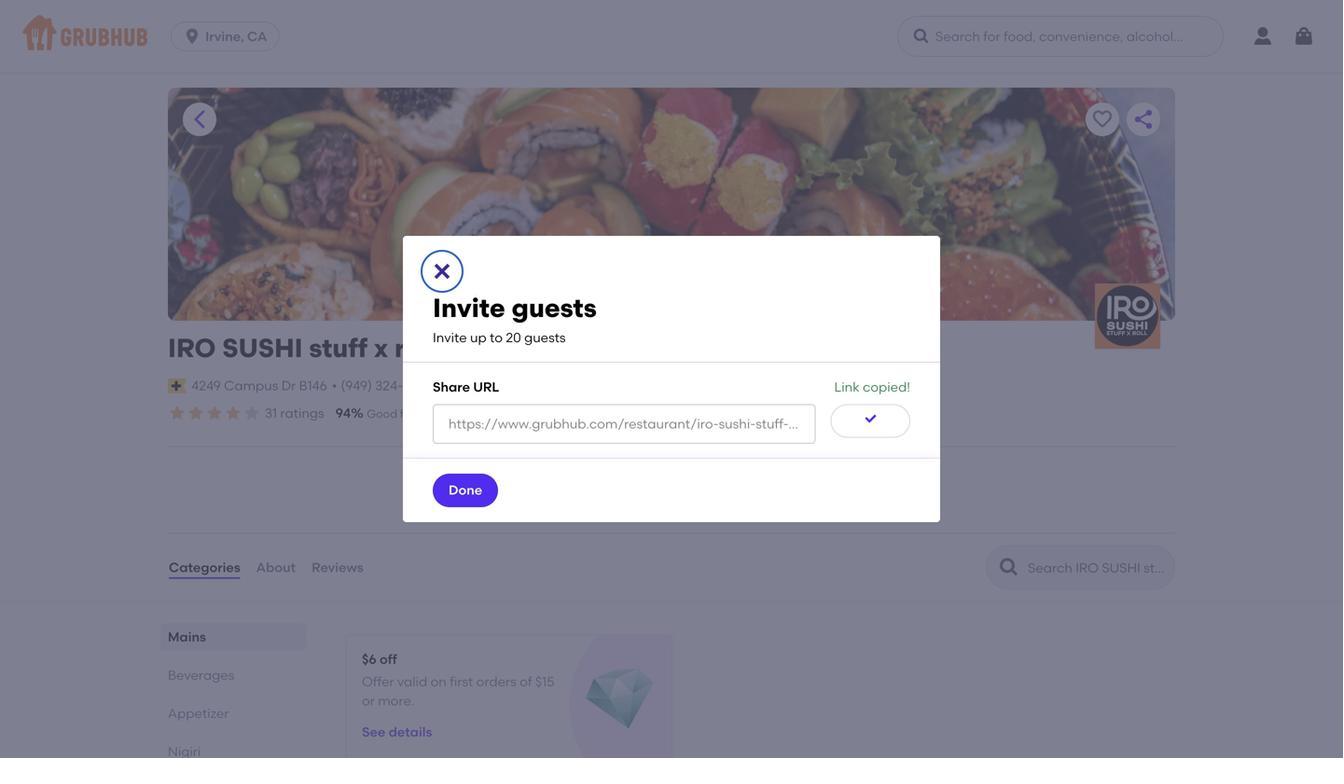 Task type: describe. For each thing, give the bounding box(es) containing it.
1 horizontal spatial svg image
[[431, 260, 453, 283]]

beverages
[[168, 668, 234, 683]]

promo image
[[586, 666, 654, 734]]

up
[[470, 330, 487, 346]]

1 vertical spatial guests
[[524, 330, 566, 346]]

save this restaurant image
[[1091, 108, 1114, 131]]

mains
[[168, 629, 206, 645]]

3 star icon image from the left
[[205, 404, 224, 423]]

an
[[644, 471, 660, 487]]

appetizer
[[168, 706, 229, 722]]

url
[[473, 379, 499, 395]]

about button
[[255, 534, 297, 601]]

at
[[701, 471, 715, 487]]

(949)
[[341, 378, 372, 394]]

main navigation navigation
[[0, 0, 1343, 73]]

categories
[[169, 560, 240, 575]]

restaurant.
[[788, 471, 859, 487]]

5 star icon image from the left
[[243, 404, 261, 423]]

off
[[380, 652, 397, 668]]

done button
[[433, 474, 498, 507]]

more.
[[378, 693, 414, 709]]

• (949) 324-7171
[[332, 378, 425, 394]]

ratings
[[280, 405, 324, 421]]

svg image inside main navigation navigation
[[1293, 25, 1315, 48]]

2 invite from the top
[[433, 330, 467, 346]]

7171
[[403, 378, 425, 394]]

food
[[400, 407, 425, 421]]

different
[[730, 471, 785, 487]]

$6 off offer valid on first orders of $15 or more.
[[362, 652, 555, 709]]

see details
[[362, 724, 432, 740]]

2 horizontal spatial svg image
[[912, 27, 931, 46]]

save this restaurant button
[[1086, 103, 1119, 136]]

see
[[362, 724, 386, 740]]

looks
[[485, 471, 522, 487]]

looks like you've started an order at a different restaurant. button
[[484, 458, 860, 499]]

4249 campus dr b146
[[191, 378, 327, 394]]

4249 campus dr b146 button
[[190, 376, 328, 396]]

94 for correct order
[[572, 405, 587, 421]]

irvine, ca
[[205, 28, 267, 44]]

4249
[[191, 378, 221, 394]]

link copied!
[[834, 379, 910, 395]]

valid
[[397, 674, 427, 690]]

2 star icon image from the left
[[187, 404, 205, 423]]

stuff
[[309, 333, 368, 364]]

324-
[[375, 378, 403, 394]]

on
[[431, 674, 447, 690]]

caret left icon image
[[188, 108, 211, 131]]

to
[[490, 330, 503, 346]]

see details button
[[362, 716, 432, 749]]

31
[[265, 405, 277, 421]]

1 invite from the top
[[433, 293, 505, 324]]

invite guests invite up to 20 guests
[[433, 293, 597, 346]]

4 star icon image from the left
[[224, 404, 243, 423]]

search icon image
[[998, 557, 1021, 579]]

1 star icon image from the left
[[168, 404, 187, 423]]

31 ratings
[[265, 405, 324, 421]]



Task type: vqa. For each thing, say whether or not it's contained in the screenshot.
at
yes



Task type: locate. For each thing, give the bounding box(es) containing it.
you've
[[550, 471, 591, 487]]

$6
[[362, 652, 377, 668]]

offer
[[362, 674, 394, 690]]

1 vertical spatial svg image
[[863, 411, 878, 426]]

None text field
[[433, 404, 816, 444]]

94 for good food
[[335, 405, 351, 421]]

delivery
[[515, 407, 557, 421]]

guests right the "20"
[[524, 330, 566, 346]]

a
[[718, 471, 727, 487]]

0 horizontal spatial svg image
[[183, 27, 202, 46]]

time
[[488, 407, 512, 421]]

svg image
[[183, 27, 202, 46], [912, 27, 931, 46], [431, 260, 453, 283]]

first
[[450, 674, 473, 690]]

$15
[[535, 674, 555, 690]]

iro
[[168, 333, 216, 364]]

categories button
[[168, 534, 241, 601]]

0 horizontal spatial svg image
[[863, 411, 878, 426]]

roll
[[395, 333, 436, 364]]

share icon image
[[1132, 108, 1155, 131]]

share
[[433, 379, 470, 395]]

x
[[374, 333, 388, 364]]

about
[[256, 560, 296, 575]]

link
[[834, 379, 860, 395]]

•
[[332, 378, 337, 394]]

(949) 324-7171 button
[[341, 377, 425, 396]]

on
[[469, 407, 485, 421]]

correct order
[[603, 407, 677, 421]]

1 horizontal spatial svg image
[[1293, 25, 1315, 48]]

svg image
[[1293, 25, 1315, 48], [863, 411, 878, 426]]

invite left up at left top
[[433, 330, 467, 346]]

of
[[520, 674, 532, 690]]

guests up the "20"
[[512, 293, 597, 324]]

order
[[647, 407, 677, 421], [663, 471, 698, 487]]

good
[[367, 407, 397, 421]]

like
[[525, 471, 547, 487]]

2 94 from the left
[[572, 405, 587, 421]]

94
[[335, 405, 351, 421], [572, 405, 587, 421]]

no fees
[[484, 504, 531, 520]]

campus
[[224, 378, 278, 394]]

started
[[594, 471, 641, 487]]

correct
[[603, 407, 645, 421]]

done
[[449, 482, 482, 498]]

invite
[[433, 293, 505, 324], [433, 330, 467, 346]]

1 94 from the left
[[335, 405, 351, 421]]

order left at
[[663, 471, 698, 487]]

0 horizontal spatial 94
[[335, 405, 351, 421]]

share url
[[433, 379, 499, 395]]

iro sushi stuff x roll logo image
[[1095, 284, 1160, 349]]

looks like you've started an order at a different restaurant.
[[485, 471, 859, 487]]

b146
[[299, 378, 327, 394]]

fees
[[505, 504, 531, 520]]

Search IRO SUSHI stuff x roll search field
[[1026, 559, 1169, 577]]

1 horizontal spatial 94
[[572, 405, 587, 421]]

sushi
[[222, 333, 303, 364]]

iro sushi stuff x roll
[[168, 333, 436, 364]]

orders
[[476, 674, 517, 690]]

irvine,
[[205, 28, 244, 44]]

star icon image
[[168, 404, 187, 423], [187, 404, 205, 423], [205, 404, 224, 423], [224, 404, 243, 423], [243, 404, 261, 423]]

details
[[389, 724, 432, 740]]

order right correct
[[647, 407, 677, 421]]

order inside button
[[663, 471, 698, 487]]

0 vertical spatial invite
[[433, 293, 505, 324]]

invite up up at left top
[[433, 293, 505, 324]]

ca
[[247, 28, 267, 44]]

good food
[[367, 407, 425, 421]]

or
[[362, 693, 375, 709]]

94 right "delivery"
[[572, 405, 587, 421]]

20
[[506, 330, 521, 346]]

reviews button
[[311, 534, 365, 601]]

svg image inside the irvine, ca button
[[183, 27, 202, 46]]

91
[[440, 405, 453, 421]]

0 vertical spatial order
[[647, 407, 677, 421]]

on time delivery
[[469, 407, 557, 421]]

1 vertical spatial order
[[663, 471, 698, 487]]

irvine, ca button
[[171, 21, 287, 51]]

subscription pass image
[[168, 379, 187, 394]]

reviews
[[312, 560, 364, 575]]

dr
[[281, 378, 296, 394]]

copied!
[[863, 379, 910, 395]]

guests
[[512, 293, 597, 324], [524, 330, 566, 346]]

0 vertical spatial guests
[[512, 293, 597, 324]]

1 vertical spatial invite
[[433, 330, 467, 346]]

94 down •
[[335, 405, 351, 421]]

0 vertical spatial svg image
[[1293, 25, 1315, 48]]

no
[[484, 504, 502, 520]]



